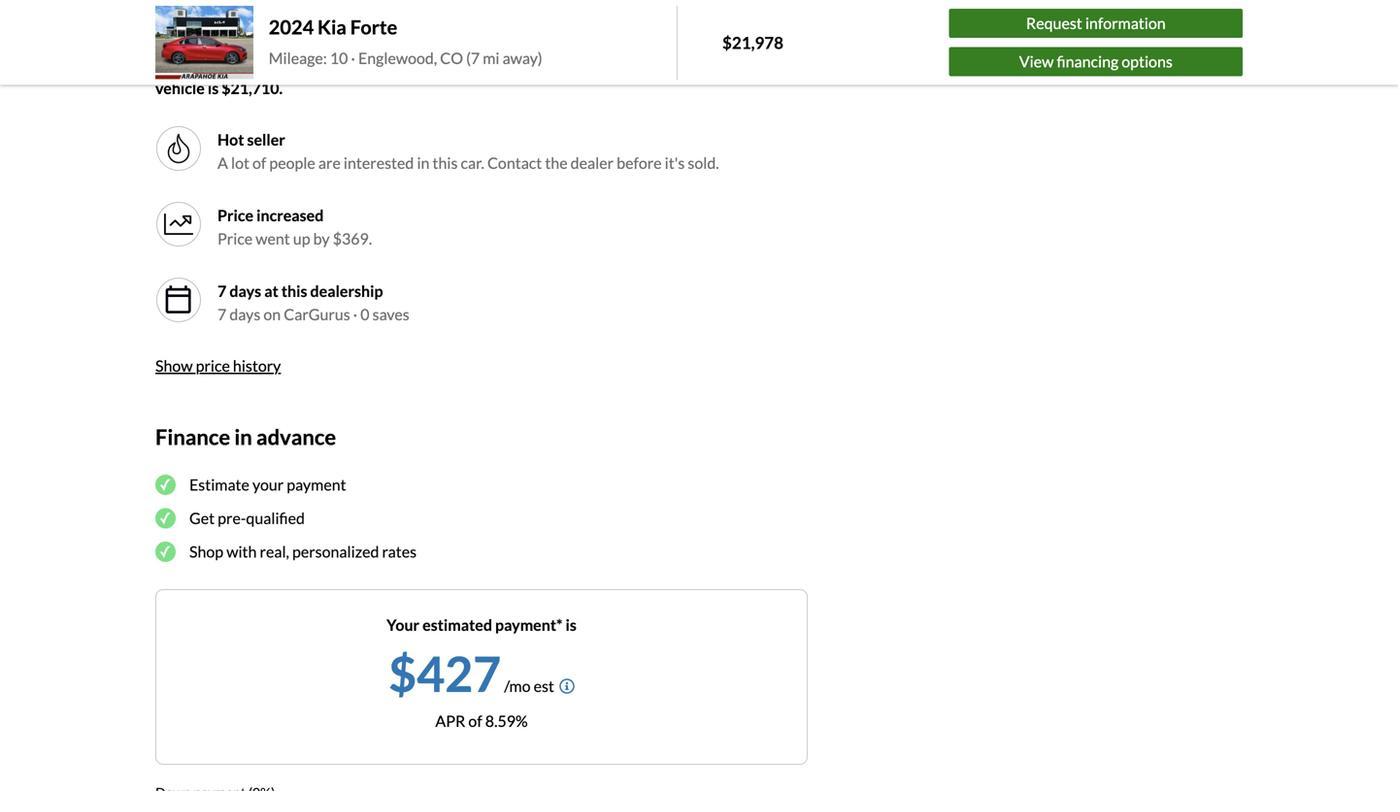 Task type: describe. For each thing, give the bounding box(es) containing it.
mi
[[483, 48, 500, 67]]

2024 inside 2024 kia forte mileage: 10 · englewood, co (7 mi away)
[[269, 15, 314, 39]]

vehicle
[[155, 79, 205, 98]]

price increased price went up by $369.
[[218, 206, 372, 248]]

request information
[[1027, 14, 1166, 33]]

request information button
[[950, 9, 1243, 38]]

fwd.
[[621, 55, 660, 74]]

at
[[264, 282, 279, 301]]

request
[[1027, 14, 1083, 33]]

apr
[[436, 712, 466, 731]]

your
[[387, 616, 420, 635]]

1 7 from the top
[[218, 282, 227, 301]]

real,
[[260, 542, 289, 561]]

by
[[313, 229, 330, 248]]

7 days at this dealership 7 days on cargurus · 0 saves
[[218, 282, 410, 324]]

· inside '7 days at this dealership 7 days on cargurus · 0 saves'
[[353, 305, 358, 324]]

seller
[[247, 130, 285, 149]]

msrp
[[693, 55, 735, 74]]

guidance
[[262, 55, 323, 74]]

finance in advance
[[155, 425, 336, 450]]

of inside the msrp of this vehicle is $21,710.
[[738, 55, 753, 74]]

2 vertical spatial of
[[469, 712, 482, 731]]

interested
[[344, 154, 414, 172]]

on
[[264, 305, 281, 324]]

· inside 2024 kia forte mileage: 10 · englewood, co (7 mi away)
[[351, 48, 355, 67]]

dealer
[[571, 154, 614, 172]]

information
[[1086, 14, 1166, 33]]

2024 kia forte mileage: 10 · englewood, co (7 mi away)
[[269, 15, 543, 67]]

payment
[[287, 475, 346, 494]]

your estimated payment* is
[[387, 616, 577, 635]]

saves
[[373, 305, 410, 324]]

(7
[[466, 48, 480, 67]]

kia inside 2024 kia forte mileage: 10 · englewood, co (7 mi away)
[[318, 15, 347, 39]]

1 vertical spatial forte
[[552, 55, 589, 74]]

increased
[[257, 206, 324, 225]]

0 horizontal spatial in
[[234, 425, 252, 450]]

shop with real, personalized rates
[[189, 542, 417, 561]]

for
[[326, 55, 346, 74]]

is inside the msrp of this vehicle is $21,710.
[[208, 79, 219, 98]]

est
[[534, 677, 555, 696]]

contact
[[488, 154, 542, 172]]

pre-
[[218, 509, 246, 528]]

of inside hot seller a lot of people are interested in this car. contact the dealer before it's sold.
[[253, 154, 266, 172]]

options
[[1122, 52, 1173, 71]]

2024 kia forte image
[[155, 6, 253, 79]]

$427
[[389, 644, 501, 703]]

sold.
[[688, 154, 719, 172]]

1 days from the top
[[230, 282, 261, 301]]

history
[[233, 357, 281, 375]]

$21,710.
[[222, 79, 283, 98]]

price increased image
[[155, 201, 202, 248]]

1 vertical spatial 2024
[[487, 55, 523, 74]]

2 price from the top
[[218, 229, 253, 248]]

$21,978
[[723, 33, 784, 52]]

before
[[617, 154, 662, 172]]



Task type: vqa. For each thing, say whether or not it's contained in the screenshot.
the Kia
yes



Task type: locate. For each thing, give the bounding box(es) containing it.
$369.
[[333, 229, 372, 248]]

0 vertical spatial of
[[738, 55, 753, 74]]

payment*
[[495, 616, 563, 635]]

kia up '10'
[[318, 15, 347, 39]]

price increased image
[[163, 209, 194, 240]]

show price history link
[[155, 357, 281, 375]]

car.
[[461, 154, 485, 172]]

1 horizontal spatial is
[[566, 616, 577, 635]]

0 horizontal spatial 2024
[[269, 15, 314, 39]]

view financing options button
[[950, 47, 1243, 76]]

estimate
[[189, 475, 250, 494]]

0 horizontal spatial of
[[253, 154, 266, 172]]

went
[[256, 229, 290, 248]]

a
[[218, 154, 228, 172]]

this for 7 days at this dealership 7 days on cargurus · 0 saves
[[282, 282, 307, 301]]

mileage:
[[269, 48, 327, 67]]

finance
[[155, 425, 230, 450]]

1 price from the top
[[218, 206, 254, 225]]

is right vehicle
[[208, 79, 219, 98]]

· right '10'
[[351, 48, 355, 67]]

8.59%
[[485, 712, 528, 731]]

2 days from the top
[[230, 305, 261, 324]]

forte up englewood,
[[350, 15, 398, 39]]

financing
[[1057, 52, 1119, 71]]

price left the went
[[218, 229, 253, 248]]

is
[[208, 79, 219, 98], [566, 616, 577, 635]]

10
[[330, 48, 348, 67]]

forte inside 2024 kia forte mileage: 10 · englewood, co (7 mi away)
[[350, 15, 398, 39]]

7 left the on at the left top
[[218, 305, 227, 324]]

price right the "show"
[[196, 357, 230, 375]]

away)
[[503, 48, 543, 67]]

/mo
[[504, 677, 531, 696]]

cargurus up vehicle
[[155, 55, 222, 74]]

1 vertical spatial price
[[196, 357, 230, 375]]

0 horizontal spatial is
[[208, 79, 219, 98]]

forte
[[350, 15, 398, 39], [552, 55, 589, 74]]

0 horizontal spatial kia
[[318, 15, 347, 39]]

1 vertical spatial in
[[234, 425, 252, 450]]

0 vertical spatial is
[[208, 79, 219, 98]]

1 vertical spatial kia
[[526, 55, 549, 74]]

is right payment*
[[566, 616, 577, 635]]

your
[[253, 475, 284, 494]]

7
[[218, 282, 227, 301], [218, 305, 227, 324]]

1 horizontal spatial in
[[417, 154, 430, 172]]

1 horizontal spatial 2024
[[487, 55, 523, 74]]

1 vertical spatial cargurus
[[284, 305, 350, 324]]

estimate your payment
[[189, 475, 346, 494]]

0
[[361, 305, 370, 324]]

1 horizontal spatial of
[[469, 712, 482, 731]]

equipped
[[421, 55, 484, 74]]

in right the finance
[[234, 425, 252, 450]]

price
[[225, 55, 259, 74], [196, 357, 230, 375]]

lot
[[231, 154, 250, 172]]

cargurus
[[155, 55, 222, 74], [284, 305, 350, 324]]

get pre-qualified
[[189, 509, 305, 528]]

1 horizontal spatial forte
[[552, 55, 589, 74]]

0 vertical spatial forte
[[350, 15, 398, 39]]

this right at
[[282, 282, 307, 301]]

view
[[1020, 52, 1054, 71]]

2024
[[269, 15, 314, 39], [487, 55, 523, 74]]

0 vertical spatial in
[[417, 154, 430, 172]]

kia
[[318, 15, 347, 39], [526, 55, 549, 74]]

0 vertical spatial 2024
[[269, 15, 314, 39]]

1 vertical spatial days
[[230, 305, 261, 324]]

are
[[318, 154, 341, 172]]

in inside hot seller a lot of people are interested in this car. contact the dealer before it's sold.
[[417, 154, 430, 172]]

hot seller image
[[155, 125, 202, 172], [163, 133, 194, 164]]

this down '$21,978'
[[756, 55, 781, 74]]

show
[[155, 357, 193, 375]]

this inside the msrp of this vehicle is $21,710.
[[756, 55, 781, 74]]

0 vertical spatial cargurus
[[155, 55, 222, 74]]

lxs
[[592, 55, 618, 74]]

· left 0
[[353, 305, 358, 324]]

0 horizontal spatial cargurus
[[155, 55, 222, 74]]

forte left lxs
[[552, 55, 589, 74]]

2 vertical spatial this
[[282, 282, 307, 301]]

cargurus price guidance for a similarly equipped 2024 kia forte lxs fwd.
[[155, 55, 660, 74]]

2 horizontal spatial this
[[756, 55, 781, 74]]

hot seller a lot of people are interested in this car. contact the dealer before it's sold.
[[218, 130, 719, 172]]

price for show
[[196, 357, 230, 375]]

hot
[[218, 130, 244, 149]]

get
[[189, 509, 215, 528]]

1 vertical spatial is
[[566, 616, 577, 635]]

7 left at
[[218, 282, 227, 301]]

0 vertical spatial ·
[[351, 48, 355, 67]]

dealership
[[310, 282, 383, 301]]

it's
[[665, 154, 685, 172]]

of
[[738, 55, 753, 74], [253, 154, 266, 172], [469, 712, 482, 731]]

7 days at this dealership image
[[155, 277, 202, 324], [163, 285, 194, 316]]

kia right mi
[[526, 55, 549, 74]]

this inside hot seller a lot of people are interested in this car. contact the dealer before it's sold.
[[433, 154, 458, 172]]

this
[[756, 55, 781, 74], [433, 154, 458, 172], [282, 282, 307, 301]]

this left 'car.' at top
[[433, 154, 458, 172]]

2024 up mileage:
[[269, 15, 314, 39]]

similarly
[[360, 55, 418, 74]]

of right apr on the bottom of page
[[469, 712, 482, 731]]

the msrp of this vehicle is $21,710.
[[155, 55, 781, 98]]

price down lot
[[218, 206, 254, 225]]

1 vertical spatial ·
[[353, 305, 358, 324]]

info circle image
[[559, 679, 575, 694]]

of down '$21,978'
[[738, 55, 753, 74]]

days left the on at the left top
[[230, 305, 261, 324]]

price for cargurus
[[225, 55, 259, 74]]

show price history
[[155, 357, 281, 375]]

days left at
[[230, 282, 261, 301]]

0 vertical spatial kia
[[318, 15, 347, 39]]

2 7 from the top
[[218, 305, 227, 324]]

personalized
[[292, 542, 379, 561]]

1 vertical spatial of
[[253, 154, 266, 172]]

estimated
[[423, 616, 492, 635]]

0 vertical spatial this
[[756, 55, 781, 74]]

with
[[226, 542, 257, 561]]

1 horizontal spatial cargurus
[[284, 305, 350, 324]]

1 horizontal spatial kia
[[526, 55, 549, 74]]

of right lot
[[253, 154, 266, 172]]

people
[[269, 154, 316, 172]]

the
[[545, 154, 568, 172]]

rates
[[382, 542, 417, 561]]

0 vertical spatial price
[[225, 55, 259, 74]]

this for the msrp of this vehicle is $21,710.
[[756, 55, 781, 74]]

cargurus down dealership
[[284, 305, 350, 324]]

0 vertical spatial price
[[218, 206, 254, 225]]

1 vertical spatial this
[[433, 154, 458, 172]]

$427 /mo est
[[389, 644, 555, 703]]

0 horizontal spatial this
[[282, 282, 307, 301]]

this inside '7 days at this dealership 7 days on cargurus · 0 saves'
[[282, 282, 307, 301]]

1 vertical spatial price
[[218, 229, 253, 248]]

apr of 8.59%
[[436, 712, 528, 731]]

englewood,
[[358, 48, 437, 67]]

0 vertical spatial 7
[[218, 282, 227, 301]]

view financing options
[[1020, 52, 1173, 71]]

0 vertical spatial days
[[230, 282, 261, 301]]

2 horizontal spatial of
[[738, 55, 753, 74]]

advance
[[256, 425, 336, 450]]

2024 right (7
[[487, 55, 523, 74]]

up
[[293, 229, 310, 248]]

price
[[218, 206, 254, 225], [218, 229, 253, 248]]

1 vertical spatial 7
[[218, 305, 227, 324]]

0 horizontal spatial forte
[[350, 15, 398, 39]]

days
[[230, 282, 261, 301], [230, 305, 261, 324]]

the
[[663, 55, 690, 74]]

in
[[417, 154, 430, 172], [234, 425, 252, 450]]

in right interested
[[417, 154, 430, 172]]

qualified
[[246, 509, 305, 528]]

co
[[440, 48, 463, 67]]

1 horizontal spatial this
[[433, 154, 458, 172]]

price up $21,710.
[[225, 55, 259, 74]]

a
[[349, 55, 357, 74]]

shop
[[189, 542, 224, 561]]

cargurus inside '7 days at this dealership 7 days on cargurus · 0 saves'
[[284, 305, 350, 324]]



